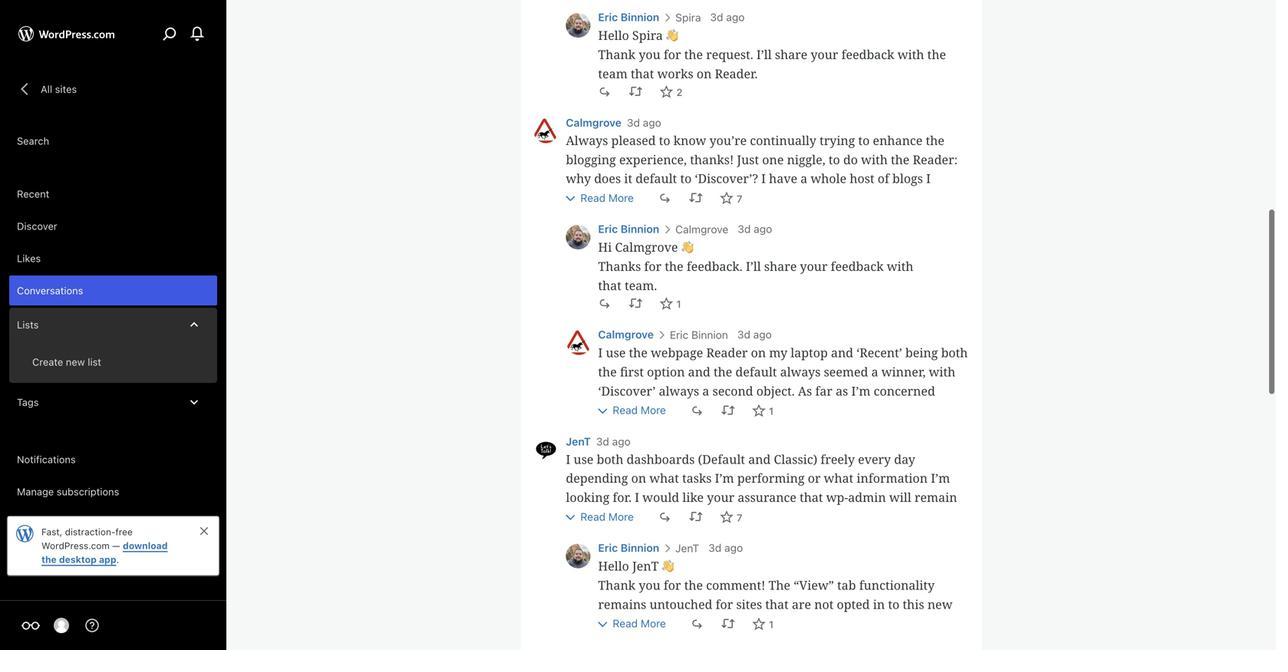 Task type: vqa. For each thing, say whether or not it's contained in the screenshot.
Classic)
yes



Task type: locate. For each thing, give the bounding box(es) containing it.
3d ago link up request.
[[710, 11, 745, 23]]

turn this comment into its own post button down comment!
[[721, 617, 735, 630]]

1 vertical spatial wp-
[[598, 615, 620, 632]]

binnion up reader
[[692, 328, 728, 341]]

spira
[[676, 11, 701, 24], [632, 27, 663, 43]]

recent link
[[9, 179, 217, 209]]

hello for hello spira 👋 thank you for the request. i'll share your feedback with the team that works on reader.
[[598, 27, 629, 43]]

0 vertical spatial share
[[775, 46, 808, 62]]

1 button
[[660, 296, 681, 312], [752, 403, 774, 419], [752, 616, 774, 632]]

reader image
[[21, 616, 40, 635]]

1 horizontal spatial i'm
[[852, 383, 871, 399]]

jent link down everyone
[[676, 542, 699, 555]]

1 horizontal spatial both
[[941, 344, 968, 361]]

0 vertical spatial 7 button
[[720, 190, 743, 207]]

i'll up reader.
[[757, 46, 772, 62]]

3d down via
[[709, 542, 722, 554]]

eric binnion for spira
[[598, 11, 659, 23]]

2 7 from the top
[[737, 512, 743, 523]]

dismiss image
[[198, 525, 210, 537]]

0 vertical spatial you
[[639, 46, 661, 62]]

use inside i use the webpage reader on my laptop and 'recent' being both the first option and the default always seemed a winner, with 'discover' always a second object. as far as i'm concerned the original default option is then definitely a case of "less is more".
[[606, 344, 626, 361]]

follow
[[566, 189, 603, 206]]

1 horizontal spatial sites
[[736, 596, 762, 612]]

2 eric binnion image from the top
[[566, 225, 591, 250]]

calmgrove link for use
[[598, 327, 654, 343]]

default up object.
[[736, 363, 777, 380]]

2 vertical spatial new
[[928, 596, 953, 612]]

2 horizontal spatial jent
[[676, 542, 699, 555]]

calmgrove up thanks
[[615, 239, 678, 255]]

use down jent 3d ago
[[574, 451, 594, 467]]

3d for spira
[[710, 11, 723, 23]]

0 horizontal spatial admin
[[620, 615, 658, 632]]

i right much
[[929, 189, 934, 206]]

eric binnion link up team
[[598, 9, 659, 25]]

0 vertical spatial as
[[914, 189, 926, 206]]

2 hello from the top
[[598, 558, 629, 574]]

hello inside hello jent 👋 thank you for the comment! the "view" tab functionality remains untouched for sites that are not opted in to this new wp-admin experience.
[[598, 558, 629, 574]]

3d for eric binnion
[[737, 328, 751, 341]]

wp- inside i use both dashboards (default and classic) freely every day depending on what tasks i'm performing or what information i'm looking for. i would like your assurance that wp-admin will remain available for everyone via the "view" tab with this new development. thanks.
[[826, 489, 848, 506]]

hi
[[598, 239, 612, 255]]

this inside i use both dashboards (default and classic) freely every day depending on what tasks i'm performing or what information i'm looking for. i would like your assurance that wp-admin will remain available for everyone via the "view" tab with this new development. thanks.
[[840, 508, 861, 525]]

1 vertical spatial of
[[895, 402, 906, 418]]

eric
[[598, 11, 618, 23], [598, 223, 618, 235], [670, 328, 689, 341], [598, 542, 618, 554]]

ago up request.
[[726, 11, 745, 23]]

1 vertical spatial admin
[[620, 615, 658, 632]]

always
[[780, 363, 821, 380], [659, 383, 699, 399]]

far
[[816, 383, 833, 399]]

like inside i use both dashboards (default and classic) freely every day depending on what tasks i'm performing or what information i'm looking for. i would like your assurance that wp-admin will remain available for everyone via the "view" tab with this new development. thanks.
[[683, 489, 704, 506]]

webpage
[[651, 344, 703, 361]]

0 vertical spatial i'll
[[757, 46, 772, 62]]

every
[[858, 451, 891, 467]]

1 thank from the top
[[598, 46, 636, 62]]

0 horizontal spatial jent link
[[566, 433, 591, 450]]

3d down straight
[[738, 223, 751, 235]]

for
[[664, 46, 681, 62], [644, 258, 662, 274], [623, 508, 640, 525], [664, 577, 681, 593], [716, 596, 733, 612]]

download
[[123, 540, 168, 551]]

eric binnion link for spira
[[598, 9, 659, 25]]

3d for calmgrove
[[738, 223, 751, 235]]

default right original
[[669, 402, 711, 418]]

1 7 button from the top
[[720, 190, 743, 207]]

i right the for.
[[635, 489, 639, 506]]

2 vertical spatial on
[[631, 470, 646, 486]]

recent
[[17, 188, 49, 200]]

turn this comment into its own post button for eric binnion link related to jent
[[721, 617, 735, 630]]

thank inside hello jent 👋 thank you for the comment! the "view" tab functionality remains untouched for sites that are not opted in to this new wp-admin experience.
[[598, 577, 636, 593]]

👋 inside hi calmgrove 👋 thanks for the feedback. i'll share your feedback with that team.
[[681, 239, 694, 255]]

your
[[811, 46, 838, 62], [800, 258, 828, 274], [707, 489, 735, 506]]

0 vertical spatial tab
[[788, 508, 807, 525]]

ago down straight
[[754, 223, 772, 235]]

hello jent 👋 thank you for the comment! the "view" tab functionality remains untouched for sites that are not opted in to this new wp-admin experience.
[[598, 558, 953, 632]]

calmgrove link up first
[[598, 327, 654, 343]]

of inside "always pleased to know you're continually trying to enhance the blogging experience, thanks! just one niggle, to do with the reader: why does it default to 'discover'? i have a whole host of blogs i follow and would rather go straight to subscriptions, much as i like to occasionally see what's recommended."
[[878, 170, 889, 187]]

read more for it
[[581, 191, 634, 204]]

new left list
[[66, 356, 85, 368]]

and down "webpage"
[[688, 363, 711, 380]]

of down concerned
[[895, 402, 906, 418]]

0 vertical spatial your
[[811, 46, 838, 62]]

binnion down everyone
[[621, 542, 659, 554]]

works
[[657, 65, 694, 82]]

1 hello from the top
[[598, 27, 629, 43]]

eric for hello spira 👋
[[598, 11, 618, 23]]

always pleased to know you're continually trying to enhance the blogging experience, thanks! just one niggle, to do with the reader: why does it default to 'discover'? i have a whole host of blogs i follow and would rather go straight to subscriptions, much as i like to occasionally see what's recommended.
[[566, 132, 958, 225]]

1 vertical spatial jent link
[[676, 542, 699, 555]]

0 horizontal spatial use
[[574, 451, 594, 467]]

second
[[713, 383, 753, 399]]

1 vertical spatial this
[[903, 596, 925, 612]]

1 vertical spatial new
[[864, 508, 889, 525]]

both inside i use both dashboards (default and classic) freely every day depending on what tasks i'm performing or what information i'm looking for. i would like your assurance that wp-admin will remain available for everyone via the "view" tab with this new development. thanks.
[[597, 451, 624, 467]]

read more for would
[[581, 510, 634, 523]]

1 horizontal spatial like
[[937, 189, 958, 206]]

share
[[775, 46, 808, 62], [764, 258, 797, 274]]

0 vertical spatial 7
[[737, 193, 743, 204]]

1 down the
[[769, 619, 774, 630]]

2 vertical spatial jent
[[632, 558, 659, 574]]

for up team.
[[644, 258, 662, 274]]

0 horizontal spatial of
[[878, 170, 889, 187]]

new inside "link"
[[66, 356, 85, 368]]

that inside hello spira 👋 thank you for the request. i'll share your feedback with the team that works on reader.
[[631, 65, 654, 82]]

1 vertical spatial eric binnion image
[[566, 225, 591, 250]]

0 vertical spatial on
[[697, 65, 712, 82]]

turn this comment into its own post button
[[629, 84, 643, 98], [689, 191, 703, 205], [629, 296, 643, 310], [721, 403, 735, 417], [689, 510, 703, 523], [721, 617, 735, 630]]

to
[[659, 132, 671, 148], [858, 132, 870, 148], [829, 151, 840, 168], [680, 170, 692, 187], [777, 189, 788, 206], [566, 208, 577, 225], [888, 596, 900, 612]]

ago up my on the bottom right of the page
[[754, 328, 772, 341]]

ago
[[726, 11, 745, 23], [643, 116, 661, 129], [754, 223, 772, 235], [754, 328, 772, 341], [612, 435, 631, 448], [725, 542, 743, 554]]

the inside download the desktop app
[[41, 554, 57, 565]]

like inside "always pleased to know you're continually trying to enhance the blogging experience, thanks! just one niggle, to do with the reader: why does it default to 'discover'? i have a whole host of blogs i follow and would rather go straight to subscriptions, much as i like to occasionally see what's recommended."
[[937, 189, 958, 206]]

for inside i use both dashboards (default and classic) freely every day depending on what tasks i'm performing or what information i'm looking for. i would like your assurance that wp-admin will remain available for everyone via the "view" tab with this new development. thanks.
[[623, 508, 640, 525]]

your inside i use both dashboards (default and classic) freely every day depending on what tasks i'm performing or what information i'm looking for. i would like your assurance that wp-admin will remain available for everyone via the "view" tab with this new development. thanks.
[[707, 489, 735, 506]]

0 vertical spatial is
[[755, 402, 765, 418]]

one
[[762, 151, 784, 168]]

for up untouched
[[664, 577, 681, 593]]

and up occasionally
[[606, 189, 629, 206]]

reblog image for default
[[721, 403, 735, 417]]

more up the more".
[[641, 404, 666, 416]]

you up remains at the bottom of page
[[639, 577, 661, 593]]

1 vertical spatial 7 button
[[720, 509, 743, 525]]

wp- inside hello jent 👋 thank you for the comment! the "view" tab functionality remains untouched for sites that are not opted in to this new wp-admin experience.
[[598, 615, 620, 632]]

reblog image for via
[[689, 510, 703, 523]]

more for would
[[609, 510, 634, 523]]

read more button for it
[[564, 191, 634, 205]]

0 vertical spatial 1 button
[[660, 296, 681, 312]]

calmgrove link up always on the left top
[[566, 115, 622, 131]]

0 horizontal spatial reblog image
[[689, 510, 703, 523]]

admin down information
[[848, 489, 886, 506]]

the
[[769, 577, 791, 593]]

search link
[[9, 126, 217, 156]]

1 vertical spatial both
[[597, 451, 624, 467]]

always up as
[[780, 363, 821, 380]]

use up first
[[606, 344, 626, 361]]

0 vertical spatial default
[[636, 170, 677, 187]]

read down does
[[581, 191, 606, 204]]

on
[[697, 65, 712, 82], [751, 344, 766, 361], [631, 470, 646, 486]]

both right being
[[941, 344, 968, 361]]

concerned
[[874, 383, 935, 399]]

know
[[674, 132, 706, 148]]

i use both dashboards (default and classic) freely every day depending on what tasks i'm performing or what information i'm looking for. i would like your assurance that wp-admin will remain available for everyone via the "view" tab with this new development. thanks.
[[566, 451, 957, 544]]

with inside i use both dashboards (default and classic) freely every day depending on what tasks i'm performing or what information i'm looking for. i would like your assurance that wp-admin will remain available for everyone via the "view" tab with this new development. thanks.
[[810, 508, 836, 525]]

hello inside hello spira 👋 thank you for the request. i'll share your feedback with the team that works on reader.
[[598, 27, 629, 43]]

👋 down spira link
[[666, 27, 679, 43]]

0 vertical spatial calmgrove link
[[566, 115, 622, 131]]

i'm down seemed in the bottom right of the page
[[852, 383, 871, 399]]

1 vertical spatial as
[[836, 383, 848, 399]]

read more down does
[[581, 191, 634, 204]]

you up the works
[[639, 46, 661, 62]]

calmgrove image
[[534, 118, 558, 143]]

0 horizontal spatial always
[[659, 383, 699, 399]]

read down remains at the bottom of page
[[613, 617, 638, 630]]

a inside "always pleased to know you're continually trying to enhance the blogging experience, thanks! just one niggle, to do with the reader: why does it default to 'discover'? i have a whole host of blogs i follow and would rather go straight to subscriptions, much as i like to occasionally see what's recommended."
[[801, 170, 808, 187]]

a down niggle,
[[801, 170, 808, 187]]

1
[[677, 298, 681, 310], [769, 405, 774, 417], [769, 619, 774, 630]]

1 what from the left
[[650, 470, 679, 486]]

i right calmgrove image
[[598, 344, 603, 361]]

1 horizontal spatial new
[[864, 508, 889, 525]]

jent link right "jent" icon
[[566, 433, 591, 450]]

1 vertical spatial 1 button
[[752, 403, 774, 419]]

0 horizontal spatial this
[[840, 508, 861, 525]]

1 horizontal spatial use
[[606, 344, 626, 361]]

3d ago link for eric binnion
[[737, 328, 772, 341]]

then
[[768, 402, 794, 418]]

use inside i use both dashboards (default and classic) freely every day depending on what tasks i'm performing or what information i'm looking for. i would like your assurance that wp-admin will remain available for everyone via the "view" tab with this new development. thanks.
[[574, 451, 594, 467]]

read more up development.
[[581, 510, 634, 523]]

0 vertical spatial this
[[840, 508, 861, 525]]

1 vertical spatial like
[[683, 489, 704, 506]]

experience.
[[661, 615, 729, 632]]

jent image
[[534, 437, 558, 462]]

eric binnion image
[[566, 13, 591, 38], [566, 225, 591, 250]]

as down blogs
[[914, 189, 926, 206]]

read more button up the more".
[[596, 403, 666, 418]]

3d ago for i'll
[[738, 223, 772, 235]]

0 horizontal spatial tab
[[788, 508, 807, 525]]

wp- down freely
[[826, 489, 848, 506]]

i inside i use the webpage reader on my laptop and 'recent' being both the first option and the default always seemed a winner, with 'discover' always a second object. as far as i'm concerned the original default option is then definitely a case of "less is more".
[[598, 344, 603, 361]]

that inside hi calmgrove 👋 thanks for the feedback. i'll share your feedback with that team.
[[598, 277, 622, 294]]

1 down object.
[[769, 405, 774, 417]]

the
[[684, 46, 703, 62], [928, 46, 946, 62], [926, 132, 945, 148], [891, 151, 910, 168], [665, 258, 684, 274], [629, 344, 648, 361], [598, 363, 617, 380], [714, 363, 732, 380], [598, 402, 617, 418], [722, 508, 741, 525], [41, 554, 57, 565], [684, 577, 703, 593]]

new inside hello jent 👋 thank you for the comment! the "view" tab functionality remains untouched for sites that are not opted in to this new wp-admin experience.
[[928, 596, 953, 612]]

read down the looking
[[581, 510, 606, 523]]

1 horizontal spatial "view"
[[794, 577, 834, 593]]

'recent'
[[857, 344, 902, 361]]

read more button down does
[[564, 191, 634, 205]]

use
[[606, 344, 626, 361], [574, 451, 594, 467]]

1 vertical spatial sites
[[736, 596, 762, 612]]

read more button up development.
[[564, 510, 634, 524]]

thank for jent
[[598, 577, 636, 593]]

on left my on the bottom right of the page
[[751, 344, 766, 361]]

use for the
[[606, 344, 626, 361]]

3d right spira link
[[710, 11, 723, 23]]

👋 inside hello spira 👋 thank you for the request. i'll share your feedback with the team that works on reader.
[[666, 27, 679, 43]]

via
[[701, 508, 719, 525]]

0 vertical spatial reblog image
[[721, 403, 735, 417]]

you inside hello spira 👋 thank you for the request. i'll share your feedback with the team that works on reader.
[[639, 46, 661, 62]]

👋 for hello spira 👋
[[666, 27, 679, 43]]

pleased
[[611, 132, 656, 148]]

blogging
[[566, 151, 616, 168]]

1 horizontal spatial on
[[697, 65, 712, 82]]

eric binnion link for calmgrove
[[598, 221, 659, 237]]

7
[[737, 193, 743, 204], [737, 512, 743, 523]]

1 vertical spatial 7
[[737, 512, 743, 523]]

manage subscriptions
[[17, 486, 119, 497]]

0 vertical spatial jent
[[566, 435, 591, 448]]

1 vertical spatial your
[[800, 258, 828, 274]]

0 vertical spatial thank
[[598, 46, 636, 62]]

1 button for eric binnion
[[752, 403, 774, 419]]

that inside hello jent 👋 thank you for the comment! the "view" tab functionality remains untouched for sites that are not opted in to this new wp-admin experience.
[[765, 596, 789, 612]]

1 horizontal spatial wp-
[[826, 489, 848, 506]]

the inside i use both dashboards (default and classic) freely every day depending on what tasks i'm performing or what information i'm looking for. i would like your assurance that wp-admin will remain available for everyone via the "view" tab with this new development. thanks.
[[722, 508, 741, 525]]

0 vertical spatial always
[[780, 363, 821, 380]]

3d ago link for calmgrove
[[738, 223, 772, 235]]

turn this comment into its own post button for the topmost the jent link
[[689, 510, 703, 523]]

jent down thanks.
[[632, 558, 659, 574]]

is
[[755, 402, 765, 418], [598, 421, 608, 437]]

create new list
[[32, 356, 101, 368]]

1 vertical spatial you
[[639, 577, 661, 593]]

thank inside hello spira 👋 thank you for the request. i'll share your feedback with the team that works on reader.
[[598, 46, 636, 62]]

more for it
[[609, 191, 634, 204]]

0 horizontal spatial sites
[[55, 83, 77, 95]]

1 horizontal spatial as
[[914, 189, 926, 206]]

option down second
[[714, 402, 752, 418]]

with inside i use the webpage reader on my laptop and 'recent' being both the first option and the default always seemed a winner, with 'discover' always a second object. as far as i'm concerned the original default option is then definitely a case of "less is more".
[[929, 363, 956, 380]]

eric right eric binnion icon
[[598, 542, 618, 554]]

2 vertical spatial your
[[707, 489, 735, 506]]

for inside hello spira 👋 thank you for the request. i'll share your feedback with the team that works on reader.
[[664, 46, 681, 62]]

is left the more".
[[598, 421, 608, 437]]

1 vertical spatial calmgrove link
[[676, 223, 729, 236]]

binnion
[[621, 11, 659, 23], [621, 223, 659, 235], [692, 328, 728, 341], [621, 542, 659, 554]]

0 vertical spatial option
[[647, 363, 685, 380]]

admin
[[848, 489, 886, 506], [620, 615, 658, 632]]

tab down assurance
[[788, 508, 807, 525]]

reblog image
[[721, 403, 735, 417], [689, 510, 703, 523]]

1 for jent
[[769, 619, 774, 630]]

0 vertical spatial feedback
[[842, 46, 895, 62]]

eric binnion for jent
[[598, 542, 659, 554]]

admin down remains at the bottom of page
[[620, 615, 658, 632]]

reader.
[[715, 65, 758, 82]]

0 vertical spatial wp-
[[826, 489, 848, 506]]

1 horizontal spatial reblog image
[[721, 403, 735, 417]]

eric binnion link
[[598, 9, 659, 25], [598, 221, 659, 237], [670, 328, 728, 341], [598, 540, 659, 556]]

1 vertical spatial thank
[[598, 577, 636, 593]]

3d ago down straight
[[738, 223, 772, 235]]

1 vertical spatial would
[[643, 489, 679, 506]]

and up "performing"
[[748, 451, 771, 467]]

i right "jent" icon
[[566, 451, 571, 467]]

1 horizontal spatial is
[[755, 402, 765, 418]]

calmgrove 3d ago
[[566, 116, 661, 129]]

2 vertical spatial 1 button
[[752, 616, 774, 632]]

1 button for jent
[[752, 616, 774, 632]]

"view" down assurance
[[744, 508, 785, 525]]

keyboard_arrow_down image
[[187, 317, 202, 332]]

1 horizontal spatial this
[[903, 596, 925, 612]]

3d ago link down straight
[[738, 223, 772, 235]]

1 7 from the top
[[737, 193, 743, 204]]

0 vertical spatial both
[[941, 344, 968, 361]]

0 vertical spatial like
[[937, 189, 958, 206]]

would inside i use both dashboards (default and classic) freely every day depending on what tasks i'm performing or what information i'm looking for. i would like your assurance that wp-admin will remain available for everyone via the "view" tab with this new development. thanks.
[[643, 489, 679, 506]]

see
[[656, 208, 675, 225]]

eric binnion link up hi
[[598, 221, 659, 237]]

2 horizontal spatial i'm
[[931, 470, 950, 486]]

2 vertical spatial calmgrove link
[[598, 327, 654, 343]]

more for 'discover'
[[641, 404, 666, 416]]

0 vertical spatial "view"
[[744, 508, 785, 525]]

i'll
[[757, 46, 772, 62], [746, 258, 761, 274]]

"view" up not
[[794, 577, 834, 593]]

3d ago link for spira
[[710, 11, 745, 23]]

1 horizontal spatial what
[[824, 470, 854, 486]]

1 vertical spatial jent
[[676, 542, 699, 555]]

3d ago link down via
[[709, 542, 743, 554]]

blogs
[[893, 170, 923, 187]]

read for always pleased to know you're continually trying to enhance the blogging experience, thanks! just one niggle, to do with the reader: why does it default to 'discover'? i have a whole host of blogs i follow and would rather go straight to subscriptions, much as i like to occasionally see what's recommended.
[[581, 191, 606, 204]]

eric binnion up team
[[598, 11, 659, 23]]

with
[[898, 46, 924, 62], [861, 151, 888, 168], [887, 258, 914, 274], [929, 363, 956, 380], [810, 508, 836, 525]]

share down recommended. at the top
[[764, 258, 797, 274]]

would up see
[[632, 189, 669, 206]]

0 horizontal spatial is
[[598, 421, 608, 437]]

depending
[[566, 470, 628, 486]]

2 7 button from the top
[[720, 509, 743, 525]]

1 vertical spatial spira
[[632, 27, 663, 43]]

👋 down thanks.
[[662, 558, 674, 574]]

that down the or
[[800, 489, 823, 506]]

thank
[[598, 46, 636, 62], [598, 577, 636, 593]]

jent link
[[566, 433, 591, 450], [676, 542, 699, 555]]

1 horizontal spatial of
[[895, 402, 906, 418]]

1 horizontal spatial always
[[780, 363, 821, 380]]

2 you from the top
[[639, 577, 661, 593]]

7 right go
[[737, 193, 743, 204]]

0 horizontal spatial on
[[631, 470, 646, 486]]

2 vertical spatial default
[[669, 402, 711, 418]]

"view" inside i use both dashboards (default and classic) freely every day depending on what tasks i'm performing or what information i'm looking for. i would like your assurance that wp-admin will remain available for everyone via the "view" tab with this new development. thanks.
[[744, 508, 785, 525]]

1 button up "webpage"
[[660, 296, 681, 312]]

2 horizontal spatial on
[[751, 344, 766, 361]]

this down the functionality
[[903, 596, 925, 612]]

straight
[[729, 189, 774, 206]]

3d up reader
[[737, 328, 751, 341]]

on up the for.
[[631, 470, 646, 486]]

turn this comment into its own post button for pleased calmgrove link
[[689, 191, 703, 205]]

0 horizontal spatial both
[[597, 451, 624, 467]]

1 vertical spatial feedback
[[831, 258, 884, 274]]

calmgrove link down rather
[[676, 223, 729, 236]]

1 vertical spatial 👋
[[681, 239, 694, 255]]

to left do
[[829, 151, 840, 168]]

what
[[650, 470, 679, 486], [824, 470, 854, 486]]

1 vertical spatial option
[[714, 402, 752, 418]]

1 vertical spatial default
[[736, 363, 777, 380]]

1 button down the
[[752, 616, 774, 632]]

hello
[[598, 27, 629, 43], [598, 558, 629, 574]]

and up seemed in the bottom right of the page
[[831, 344, 854, 361]]

turn this comment into its own post button up thanks.
[[689, 510, 703, 523]]

1 vertical spatial on
[[751, 344, 766, 361]]

3d ago link for jent
[[709, 542, 743, 554]]

eric binnion link for jent
[[598, 540, 659, 556]]

0 vertical spatial admin
[[848, 489, 886, 506]]

sites
[[55, 83, 77, 95], [736, 596, 762, 612]]

tab up opted
[[837, 577, 856, 593]]

default
[[636, 170, 677, 187], [736, 363, 777, 380], [669, 402, 711, 418]]

you inside hello jent 👋 thank you for the comment! the "view" tab functionality remains untouched for sites that are not opted in to this new wp-admin experience.
[[639, 577, 661, 593]]

binnion for jent
[[621, 542, 659, 554]]

thanks!
[[690, 151, 734, 168]]

you for jent
[[639, 577, 661, 593]]

on inside i use the webpage reader on my laptop and 'recent' being both the first option and the default always seemed a winner, with 'discover' always a second object. as far as i'm concerned the original default option is then definitely a case of "less is more".
[[751, 344, 766, 361]]

hello for hello jent 👋 thank you for the comment! the "view" tab functionality remains untouched for sites that are not opted in to this new wp-admin experience.
[[598, 558, 629, 574]]

eric for hi calmgrove 👋
[[598, 223, 618, 235]]

this
[[840, 508, 861, 525], [903, 596, 925, 612]]

0 vertical spatial use
[[606, 344, 626, 361]]

for.
[[613, 489, 632, 506]]

2 thank from the top
[[598, 577, 636, 593]]

option down "webpage"
[[647, 363, 685, 380]]

1 eric binnion image from the top
[[566, 13, 591, 38]]

as inside i use the webpage reader on my laptop and 'recent' being both the first option and the default always seemed a winner, with 'discover' always a second object. as far as i'm concerned the original default option is then definitely a case of "less is more".
[[836, 383, 848, 399]]

default down experience,
[[636, 170, 677, 187]]

fast, distraction-free wordpress.com —
[[41, 527, 133, 551]]

search
[[17, 135, 49, 147]]

untouched
[[650, 596, 713, 612]]

new down information
[[864, 508, 889, 525]]

jent for jent
[[676, 542, 699, 555]]

go
[[712, 189, 726, 206]]

jent
[[566, 435, 591, 448], [676, 542, 699, 555], [632, 558, 659, 574]]

subscriptions,
[[791, 189, 874, 206]]

of inside i use the webpage reader on my laptop and 'recent' being both the first option and the default always seemed a winner, with 'discover' always a second object. as far as i'm concerned the original default option is then definitely a case of "less is more".
[[895, 402, 906, 418]]

2 vertical spatial 1
[[769, 619, 774, 630]]

turn this comment into its own post button for calmgrove link associated with use
[[721, 403, 735, 417]]

assurance
[[738, 489, 797, 506]]

👋 inside hello jent 👋 thank you for the comment! the "view" tab functionality remains untouched for sites that are not opted in to this new wp-admin experience.
[[662, 558, 674, 574]]

like down tasks
[[683, 489, 704, 506]]

1 for eric binnion
[[769, 405, 774, 417]]

subscriptions
[[57, 486, 119, 497]]

2 button
[[660, 84, 683, 100]]

manage subscriptions link
[[9, 477, 217, 507]]

with inside hello spira 👋 thank you for the request. i'll share your feedback with the team that works on reader.
[[898, 46, 924, 62]]

2 horizontal spatial new
[[928, 596, 953, 612]]

1 you from the top
[[639, 46, 661, 62]]

and inside "always pleased to know you're continually trying to enhance the blogging experience, thanks! just one niggle, to do with the reader: why does it default to 'discover'? i have a whole host of blogs i follow and would rather go straight to subscriptions, much as i like to occasionally see what's recommended."
[[606, 189, 629, 206]]

likes
[[17, 253, 41, 264]]

1 vertical spatial i'll
[[746, 258, 761, 274]]

reblog image
[[629, 84, 643, 98], [689, 191, 703, 205], [629, 296, 643, 310], [721, 617, 735, 630]]

0 vertical spatial new
[[66, 356, 85, 368]]

host
[[850, 170, 875, 187]]

of
[[878, 170, 889, 187], [895, 402, 906, 418]]

eric binnion down available
[[598, 542, 659, 554]]



Task type: describe. For each thing, give the bounding box(es) containing it.
feedback inside hello spira 👋 thank you for the request. i'll share your feedback with the team that works on reader.
[[842, 46, 895, 62]]

2
[[677, 86, 683, 98]]

both inside i use the webpage reader on my laptop and 'recent' being both the first option and the default always seemed a winner, with 'discover' always a second object. as far as i'm concerned the original default option is then definitely a case of "less is more".
[[941, 344, 968, 361]]

3d ago for comment!
[[709, 542, 743, 554]]

binnion for spira
[[621, 11, 659, 23]]

i down reader:
[[926, 170, 931, 187]]

you're
[[710, 132, 747, 148]]

always
[[566, 132, 608, 148]]

7 for assurance
[[737, 512, 743, 523]]

calmgrove up first
[[598, 328, 654, 341]]

to down have
[[777, 189, 788, 206]]

as
[[798, 383, 812, 399]]

opted
[[837, 596, 870, 612]]

and inside i use both dashboards (default and classic) freely every day depending on what tasks i'm performing or what information i'm looking for. i would like your assurance that wp-admin will remain available for everyone via the "view" tab with this new development. thanks.
[[748, 451, 771, 467]]

hello spira 👋 thank you for the request. i'll share your feedback with the team that works on reader.
[[598, 27, 946, 82]]

for inside hi calmgrove 👋 thanks for the feedback. i'll share your feedback with that team.
[[644, 258, 662, 274]]

i'll inside hi calmgrove 👋 thanks for the feedback. i'll share your feedback with that team.
[[746, 258, 761, 274]]

reblog image down team.
[[629, 296, 643, 310]]

list
[[88, 356, 101, 368]]

the inside hi calmgrove 👋 thanks for the feedback. i'll share your feedback with that team.
[[665, 258, 684, 274]]

spira inside hello spira 👋 thank you for the request. i'll share your feedback with the team that works on reader.
[[632, 27, 663, 43]]

jent 3d ago
[[566, 435, 631, 448]]

👋 for hello jent 👋
[[662, 558, 674, 574]]

first
[[620, 363, 644, 380]]

jent for jent 3d ago
[[566, 435, 591, 448]]

just
[[737, 151, 759, 168]]

your inside hello spira 👋 thank you for the request. i'll share your feedback with the team that works on reader.
[[811, 46, 838, 62]]

eric binnion image for hi
[[566, 225, 591, 250]]

i'm inside i use the webpage reader on my laptop and 'recent' being both the first option and the default always seemed a winner, with 'discover' always a second object. as far as i'm concerned the original default option is then definitely a case of "less is more".
[[852, 383, 871, 399]]

desktop
[[59, 554, 97, 565]]

this inside hello jent 👋 thank you for the comment! the "view" tab functionality remains untouched for sites that are not opted in to this new wp-admin experience.
[[903, 596, 925, 612]]

hi calmgrove 👋 thanks for the feedback. i'll share your feedback with that team.
[[598, 239, 914, 294]]

ago for calmgrove
[[754, 223, 772, 235]]

share inside hi calmgrove 👋 thanks for the feedback. i'll share your feedback with that team.
[[764, 258, 797, 274]]

calmgrove down rather
[[676, 223, 729, 236]]

with inside hi calmgrove 👋 thanks for the feedback. i'll share your feedback with that team.
[[887, 258, 914, 274]]

reblog image down comment!
[[721, 617, 735, 630]]

my
[[769, 344, 788, 361]]

eric for hello jent 👋
[[598, 542, 618, 554]]

a left second
[[703, 383, 710, 399]]

team.
[[625, 277, 657, 294]]

on inside i use both dashboards (default and classic) freely every day depending on what tasks i'm performing or what information i'm looking for. i would like your assurance that wp-admin will remain available for everyone via the "view" tab with this new development. thanks.
[[631, 470, 646, 486]]

wordpress.com
[[41, 540, 110, 551]]

development.
[[566, 527, 646, 544]]

i left have
[[761, 170, 766, 187]]

7 button for 'discover'?
[[720, 190, 743, 207]]

more down untouched
[[641, 617, 666, 630]]

not
[[814, 596, 834, 612]]

0 vertical spatial sites
[[55, 83, 77, 95]]

use for both
[[574, 451, 594, 467]]

new inside i use both dashboards (default and classic) freely every day depending on what tasks i'm performing or what information i'm looking for. i would like your assurance that wp-admin will remain available for everyone via the "view" tab with this new development. thanks.
[[864, 508, 889, 525]]

functionality
[[859, 577, 935, 593]]

3d ago link up pleased
[[627, 116, 661, 129]]

7 for 'discover'?
[[737, 193, 743, 204]]

notifications
[[17, 454, 76, 465]]

binnion for calmgrove
[[621, 223, 659, 235]]

your inside hi calmgrove 👋 thanks for the feedback. i'll share your feedback with that team.
[[800, 258, 828, 274]]

laptop
[[791, 344, 828, 361]]

have
[[769, 170, 798, 187]]

0 horizontal spatial option
[[647, 363, 685, 380]]

dashboards
[[627, 451, 695, 467]]

calmgrove up always on the left top
[[566, 116, 622, 129]]

everyone
[[643, 508, 698, 525]]

remain
[[915, 489, 957, 506]]

3d left the more".
[[596, 435, 609, 448]]

ago for spira
[[726, 11, 745, 23]]

ago up pleased
[[643, 116, 661, 129]]

what's
[[678, 208, 715, 225]]

read for i use both dashboards (default and classic) freely every day depending on what tasks i'm performing or what information i'm looking for. i would like your assurance that wp-admin will remain available for everyone via the "view" tab with this new development. thanks.
[[581, 510, 606, 523]]

comment!
[[706, 577, 766, 593]]

tab inside i use both dashboards (default and classic) freely every day depending on what tasks i'm performing or what information i'm looking for. i would like your assurance that wp-admin will remain available for everyone via the "view" tab with this new development. thanks.
[[788, 508, 807, 525]]

jent inside hello jent 👋 thank you for the comment! the "view" tab functionality remains untouched for sites that are not opted in to this new wp-admin experience.
[[632, 558, 659, 574]]

read for i use the webpage reader on my laptop and 'recent' being both the first option and the default always seemed a winner, with 'discover' always a second object. as far as i'm concerned the original default option is then definitely a case of "less is more".
[[613, 404, 638, 416]]

ago down original
[[612, 435, 631, 448]]

3d ago up my on the bottom right of the page
[[737, 328, 772, 341]]

remains
[[598, 596, 647, 612]]

winner,
[[882, 363, 926, 380]]

0 vertical spatial spira
[[676, 11, 701, 24]]

to down follow
[[566, 208, 577, 225]]

0 vertical spatial 1
[[677, 298, 681, 310]]

7 button for assurance
[[720, 509, 743, 525]]

(default
[[698, 451, 745, 467]]

'discover'?
[[695, 170, 758, 187]]

will
[[889, 489, 912, 506]]

fast,
[[41, 527, 62, 537]]

👋 for hi calmgrove 👋
[[681, 239, 694, 255]]

more".
[[611, 421, 651, 437]]

download the desktop app
[[41, 540, 168, 565]]

feedback inside hi calmgrove 👋 thanks for the feedback. i'll share your feedback with that team.
[[831, 258, 884, 274]]

share inside hello spira 👋 thank you for the request. i'll share your feedback with the team that works on reader.
[[775, 46, 808, 62]]

request.
[[706, 46, 754, 62]]

distraction-
[[65, 527, 115, 537]]

"view" inside hello jent 👋 thank you for the comment! the "view" tab functionality remains untouched for sites that are not opted in to this new wp-admin experience.
[[794, 577, 834, 593]]

free
[[115, 527, 133, 537]]

sites inside hello jent 👋 thank you for the comment! the "view" tab functionality remains untouched for sites that are not opted in to this new wp-admin experience.
[[736, 596, 762, 612]]

3d up pleased
[[627, 116, 640, 129]]

likes link
[[9, 243, 217, 273]]

reblog image up the what's
[[689, 191, 703, 205]]

eric binnion up "webpage"
[[670, 328, 728, 341]]

feedback.
[[687, 258, 743, 274]]

all sites
[[41, 83, 77, 95]]

or
[[808, 470, 821, 486]]

eric binnion image for hello
[[566, 13, 591, 38]]

occasionally
[[581, 208, 653, 225]]

day
[[894, 451, 916, 467]]

0 horizontal spatial i'm
[[715, 470, 734, 486]]

information
[[857, 470, 928, 486]]

that inside i use both dashboards (default and classic) freely every day depending on what tasks i'm performing or what information i'm looking for. i would like your assurance that wp-admin will remain available for everyone via the "view" tab with this new development. thanks.
[[800, 489, 823, 506]]

all
[[41, 83, 52, 95]]

as inside "always pleased to know you're continually trying to enhance the blogging experience, thanks! just one niggle, to do with the reader: why does it default to 'discover'? i have a whole host of blogs i follow and would rather go straight to subscriptions, much as i like to occasionally see what's recommended."
[[914, 189, 926, 206]]

3d ago for request.
[[710, 11, 745, 23]]

greg robinson image
[[54, 618, 69, 633]]

recommended.
[[719, 208, 806, 225]]

calmgrove link for pleased
[[566, 115, 622, 131]]

notifications link
[[9, 444, 217, 474]]

ago for jent
[[725, 542, 743, 554]]

3d for jent
[[709, 542, 722, 554]]

manage
[[17, 486, 54, 497]]

performing
[[737, 470, 805, 486]]

reblog image left the 2 button
[[629, 84, 643, 98]]

read more button for 'discover'
[[596, 403, 666, 418]]

to up rather
[[680, 170, 692, 187]]

discover
[[17, 220, 57, 232]]

team
[[598, 65, 628, 82]]

read more button down remains at the bottom of page
[[596, 617, 666, 631]]

case
[[867, 402, 892, 418]]

lists link
[[9, 308, 217, 342]]

continually
[[750, 132, 817, 148]]

eric binnion link up "webpage"
[[670, 328, 728, 341]]

much
[[877, 189, 911, 206]]

turn this comment into its own post button left the 2 button
[[629, 84, 643, 98]]

eric binnion for calmgrove
[[598, 223, 659, 235]]

enhance
[[873, 132, 923, 148]]

calmgrove inside hi calmgrove 👋 thanks for the feedback. i'll share your feedback with that team.
[[615, 239, 678, 255]]

you for spira
[[639, 46, 661, 62]]

i'll inside hello spira 👋 thank you for the request. i'll share your feedback with the team that works on reader.
[[757, 46, 772, 62]]

tags link
[[9, 385, 217, 419]]

calmgrove image
[[567, 330, 591, 355]]

turn this comment into its own post button down team.
[[629, 296, 643, 310]]

tab inside hello jent 👋 thank you for the comment! the "view" tab functionality remains untouched for sites that are not opted in to this new wp-admin experience.
[[837, 577, 856, 593]]

eric up "webpage"
[[670, 328, 689, 341]]

a left the case
[[856, 402, 863, 418]]

looking
[[566, 489, 610, 506]]

would inside "always pleased to know you're continually trying to enhance the blogging experience, thanks! just one niggle, to do with the reader: why does it default to 'discover'? i have a whole host of blogs i follow and would rather go straight to subscriptions, much as i like to occasionally see what's recommended."
[[632, 189, 669, 206]]

to up experience,
[[659, 132, 671, 148]]

for down comment!
[[716, 596, 733, 612]]

to right trying
[[858, 132, 870, 148]]

freely
[[821, 451, 855, 467]]

"less
[[910, 402, 937, 418]]

definitely
[[798, 402, 853, 418]]

to inside hello jent 👋 thank you for the comment! the "view" tab functionality remains untouched for sites that are not opted in to this new wp-admin experience.
[[888, 596, 900, 612]]

do
[[843, 151, 858, 168]]

admin inside hello jent 👋 thank you for the comment! the "view" tab functionality remains untouched for sites that are not opted in to this new wp-admin experience.
[[620, 615, 658, 632]]

.
[[116, 554, 119, 565]]

3d ago link up depending
[[596, 435, 631, 448]]

1 horizontal spatial option
[[714, 402, 752, 418]]

classic)
[[774, 451, 818, 467]]

a down 'recent'
[[872, 363, 878, 380]]

1 horizontal spatial jent link
[[676, 542, 699, 555]]

keyboard_arrow_down image
[[187, 395, 202, 410]]

ago for eric binnion
[[754, 328, 772, 341]]

create
[[32, 356, 63, 368]]

admin inside i use both dashboards (default and classic) freely every day depending on what tasks i'm performing or what information i'm looking for. i would like your assurance that wp-admin will remain available for everyone via the "view" tab with this new development. thanks.
[[848, 489, 886, 506]]

being
[[906, 344, 938, 361]]

conversations
[[17, 285, 83, 296]]

are
[[792, 596, 811, 612]]

tags
[[17, 396, 39, 408]]

read more for 'discover'
[[613, 404, 666, 416]]

with inside "always pleased to know you're continually trying to enhance the blogging experience, thanks! just one niggle, to do with the reader: why does it default to 'discover'? i have a whole host of blogs i follow and would rather go straight to subscriptions, much as i like to occasionally see what's recommended."
[[861, 151, 888, 168]]

default inside "always pleased to know you're continually trying to enhance the blogging experience, thanks! just one niggle, to do with the reader: why does it default to 'discover'? i have a whole host of blogs i follow and would rather go straight to subscriptions, much as i like to occasionally see what's recommended."
[[636, 170, 677, 187]]

read more down remains at the bottom of page
[[613, 617, 666, 630]]

thank for spira
[[598, 46, 636, 62]]

reader:
[[913, 151, 958, 168]]

0 vertical spatial jent link
[[566, 433, 591, 450]]

eric binnion image
[[566, 544, 591, 568]]

1 vertical spatial is
[[598, 421, 608, 437]]

2 what from the left
[[824, 470, 854, 486]]

rather
[[672, 189, 709, 206]]

seemed
[[824, 363, 868, 380]]

on inside hello spira 👋 thank you for the request. i'll share your feedback with the team that works on reader.
[[697, 65, 712, 82]]

conversations link
[[9, 276, 217, 305]]

create new list link
[[9, 347, 217, 377]]

read more button for would
[[564, 510, 634, 524]]

does
[[594, 170, 621, 187]]

the inside hello jent 👋 thank you for the comment! the "view" tab functionality remains untouched for sites that are not opted in to this new wp-admin experience.
[[684, 577, 703, 593]]



